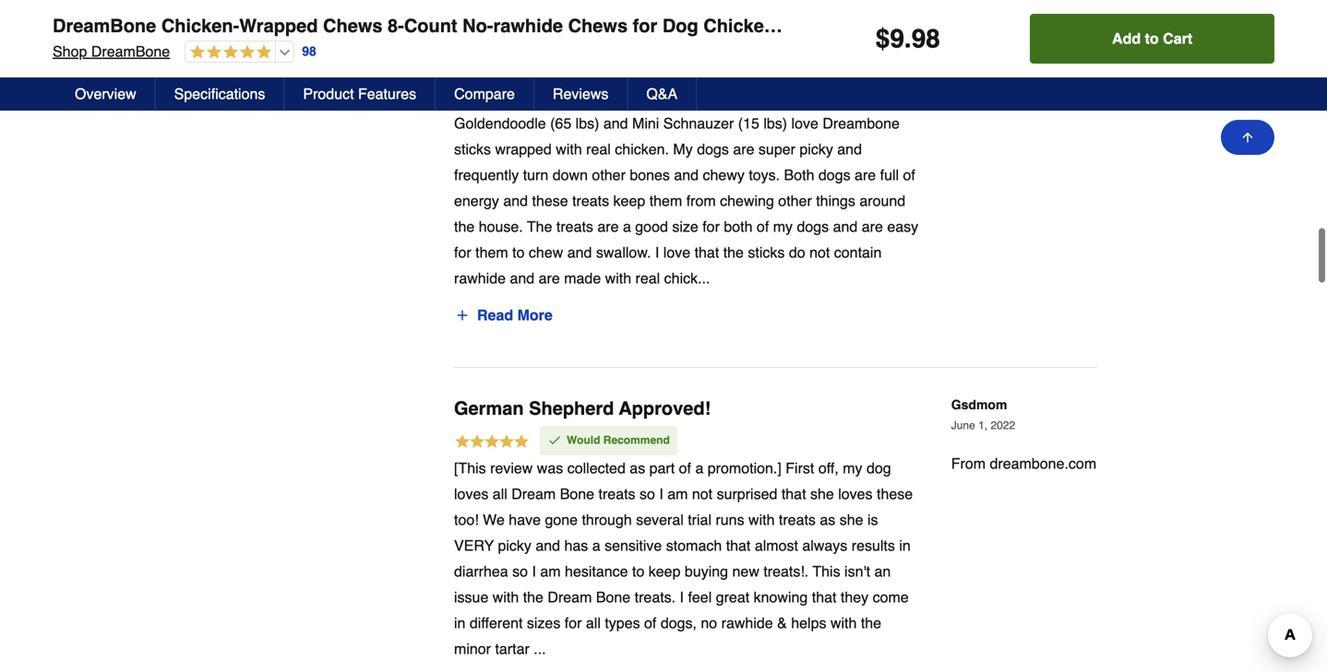 Task type: locate. For each thing, give the bounding box(es) containing it.
2 was from the top
[[537, 460, 563, 477]]

all
[[493, 486, 507, 503], [586, 615, 601, 632]]

recommend up q&a
[[603, 64, 670, 77]]

[this inside '[this review was collected as part of a promotion.] both my goldendoodle (65 lbs) and mini schnauzer (15 lbs) love dreambone sticks wrapped with real chicken. my dogs are super picky and frequently turn down other bones and chewy toys. both dogs are full of energy and these treats keep them from chewing other things around the house. the treats are a good size for both of my dogs and are easy for them to chew and swallow. i love that the sticks do not contain rawhide and are made with real chick...'
[[454, 89, 486, 106]]

treats up almost
[[779, 512, 816, 529]]

collected inside the [this review was collected as part of a promotion.] first off, my dog loves all dream bone treats so i am not surprised that she loves these too! we have gone through several trial runs with treats as she is very picky and has a sensitive stomach that almost always results in diarrhea so i am hesitance to keep buying new treats!.  this isn't an issue with the dream bone treats. i feel great knowing that they come in different sizes for all types of dogs, no rawhide & helps with the minor tartar ...
[[567, 460, 626, 477]]

5 stars image up compare
[[454, 62, 530, 82]]

she down "off,"
[[810, 486, 834, 503]]

always
[[802, 537, 848, 555]]

german shepherd approved!
[[454, 398, 711, 420]]

0 vertical spatial checkmark image
[[547, 62, 562, 77]]

1 vertical spatial [this
[[454, 460, 486, 477]]

0 vertical spatial keep
[[613, 193, 645, 210]]

specifications
[[174, 85, 265, 102]]

1 vertical spatial would recommend
[[567, 434, 670, 447]]

lbs) right "(65"
[[576, 115, 599, 132]]

lbs)
[[576, 115, 599, 132], [764, 115, 787, 132]]

1 vertical spatial would
[[567, 434, 600, 447]]

1 vertical spatial so
[[512, 563, 528, 580]]

1 horizontal spatial other
[[778, 193, 812, 210]]

i
[[655, 244, 659, 261], [659, 486, 663, 503], [532, 563, 536, 580], [680, 589, 684, 606]]

runs
[[716, 512, 744, 529]]

would up reviews
[[567, 64, 600, 77]]

2 vertical spatial rawhide
[[721, 615, 773, 632]]

so
[[640, 486, 655, 503], [512, 563, 528, 580]]

to inside the [this review was collected as part of a promotion.] first off, my dog loves all dream bone treats so i am not surprised that she loves these too! we have gone through several trial runs with treats as she is very picky and has a sensitive stomach that almost always results in diarrhea so i am hesitance to keep buying new treats!.  this isn't an issue with the dream bone treats. i feel great knowing that they come in different sizes for all types of dogs, no rawhide & helps with the minor tartar ...
[[632, 563, 645, 580]]

0 horizontal spatial chews
[[323, 15, 383, 36]]

1 vertical spatial review
[[490, 460, 533, 477]]

dream up the sizes
[[548, 589, 592, 606]]

goldendoodle
[[454, 115, 546, 132]]

them!
[[584, 28, 640, 49]]

0 vertical spatial am
[[668, 486, 688, 503]]

so up several
[[640, 486, 655, 503]]

1 vertical spatial all
[[586, 615, 601, 632]]

dreambone
[[53, 15, 156, 36], [91, 43, 170, 60]]

love up super
[[791, 115, 819, 132]]

not up trial
[[692, 486, 713, 503]]

0 vertical spatial my
[[820, 89, 840, 106]]

picky down have in the left of the page
[[498, 537, 532, 555]]

my inside '[this review was collected as part of a promotion.] both my goldendoodle (65 lbs) and mini schnauzer (15 lbs) love dreambone sticks wrapped with real chicken. my dogs are super picky and frequently turn down other bones and chewy toys. both dogs are full of energy and these treats keep them from chewing other things around the house. the treats are a good size for both of my dogs and are easy for them to chew and swallow. i love that the sticks do not contain rawhide and are made with real chick...'
[[673, 141, 693, 158]]

real down swallow.
[[636, 270, 660, 287]]

loves up is
[[838, 486, 873, 503]]

real up down
[[586, 141, 611, 158]]

that down first
[[782, 486, 806, 503]]

minor
[[454, 641, 491, 658]]

1 vertical spatial dreambone
[[91, 43, 170, 60]]

trial
[[688, 512, 712, 529]]

good
[[635, 218, 668, 235]]

collected up the through
[[567, 460, 626, 477]]

rawhide inside the [this review was collected as part of a promotion.] first off, my dog loves all dream bone treats so i am not surprised that she loves these too! we have gone through several trial runs with treats as she is very picky and has a sensitive stomach that almost always results in diarrhea so i am hesitance to keep buying new treats!.  this isn't an issue with the dream bone treats. i feel great knowing that they come in different sizes for all types of dogs, no rawhide & helps with the minor tartar ...
[[721, 615, 773, 632]]

bone
[[560, 486, 594, 503], [596, 589, 631, 606]]

picky inside the [this review was collected as part of a promotion.] first off, my dog loves all dream bone treats so i am not surprised that she loves these too! we have gone through several trial runs with treats as she is very picky and has a sensitive stomach that almost always results in diarrhea so i am hesitance to keep buying new treats!.  this isn't an issue with the dream bone treats. i feel great knowing that they come in different sizes for all types of dogs, no rawhide & helps with the minor tartar ...
[[498, 537, 532, 555]]

product features button
[[285, 78, 436, 111]]

0 vertical spatial my
[[454, 28, 480, 49]]

keep inside the [this review was collected as part of a promotion.] first off, my dog loves all dream bone treats so i am not surprised that she loves these too! we have gone through several trial runs with treats as she is very picky and has a sensitive stomach that almost always results in diarrhea so i am hesitance to keep buying new treats!.  this isn't an issue with the dream bone treats. i feel great knowing that they come in different sizes for all types of dogs, no rawhide & helps with the minor tartar ...
[[649, 563, 681, 580]]

1 horizontal spatial sticks
[[748, 244, 785, 261]]

dogs up the do
[[797, 218, 829, 235]]

1 [this from the top
[[454, 89, 486, 106]]

1 recommend from the top
[[603, 64, 670, 77]]

of up trial
[[679, 460, 691, 477]]

we
[[483, 512, 505, 529]]

1 vertical spatial 5 stars image
[[454, 433, 530, 453]]

these
[[532, 193, 568, 210], [877, 486, 913, 503]]

that up new
[[726, 537, 751, 555]]

0 vertical spatial rawhide
[[493, 15, 563, 36]]

for right the sizes
[[565, 615, 582, 632]]

add to cart
[[1112, 30, 1193, 47]]

would recommend down them!
[[567, 64, 670, 77]]

1 vertical spatial in
[[454, 615, 466, 632]]

love
[[791, 115, 819, 132], [663, 244, 691, 261]]

as
[[630, 89, 645, 106], [630, 460, 645, 477], [820, 512, 836, 529]]

both
[[786, 89, 816, 106], [784, 167, 814, 184]]

1 horizontal spatial not
[[810, 244, 830, 261]]

2 vertical spatial my
[[843, 460, 863, 477]]

[this up too!
[[454, 460, 486, 477]]

of right the both
[[757, 218, 769, 235]]

2 would recommend from the top
[[567, 434, 670, 447]]

checkmark image down love
[[547, 62, 562, 77]]

[this for german
[[454, 460, 486, 477]]

0 vertical spatial other
[[592, 167, 626, 184]]

1 vertical spatial keep
[[649, 563, 681, 580]]

0 vertical spatial collected
[[567, 89, 626, 106]]

no
[[701, 615, 717, 632]]

1 5 stars image from the top
[[454, 62, 530, 82]]

1 vertical spatial my
[[673, 141, 693, 158]]

1 would from the top
[[567, 64, 600, 77]]

chews left 8-
[[323, 15, 383, 36]]

chicken.
[[615, 141, 669, 158]]

sticks left the do
[[748, 244, 785, 261]]

as for love
[[630, 89, 645, 106]]

treats down down
[[572, 193, 609, 210]]

them up good
[[649, 193, 682, 210]]

0 vertical spatial promotion.]
[[708, 89, 782, 106]]

in down issue
[[454, 615, 466, 632]]

review up have in the left of the page
[[490, 460, 533, 477]]

that inside '[this review was collected as part of a promotion.] both my goldendoodle (65 lbs) and mini schnauzer (15 lbs) love dreambone sticks wrapped with real chicken. my dogs are super picky and frequently turn down other bones and chewy toys. both dogs are full of energy and these treats keep them from chewing other things around the house. the treats are a good size for both of my dogs and are easy for them to chew and swallow. i love that the sticks do not contain rawhide and are made with real chick...'
[[695, 244, 719, 261]]

turn
[[523, 167, 549, 184]]

0 vertical spatial so
[[640, 486, 655, 503]]

june
[[951, 420, 975, 433]]

1 horizontal spatial love
[[791, 115, 819, 132]]

other down toys.
[[778, 193, 812, 210]]

was up gone
[[537, 460, 563, 477]]

1 horizontal spatial to
[[632, 563, 645, 580]]

0 horizontal spatial so
[[512, 563, 528, 580]]

love
[[536, 28, 579, 49]]

picky right super
[[800, 141, 833, 158]]

keep inside '[this review was collected as part of a promotion.] both my goldendoodle (65 lbs) and mini schnauzer (15 lbs) love dreambone sticks wrapped with real chicken. my dogs are super picky and frequently turn down other bones and chewy toys. both dogs are full of energy and these treats keep them from chewing other things around the house. the treats are a good size for both of my dogs and are easy for them to chew and swallow. i love that the sticks do not contain rawhide and are made with real chick...'
[[613, 193, 645, 210]]

checkmark image down 'shepherd'
[[547, 433, 562, 448]]

rawhide inside '[this review was collected as part of a promotion.] both my goldendoodle (65 lbs) and mini schnauzer (15 lbs) love dreambone sticks wrapped with real chicken. my dogs are super picky and frequently turn down other bones and chewy toys. both dogs are full of energy and these treats keep them from chewing other things around the house. the treats are a good size for both of my dogs and are easy for them to chew and swallow. i love that the sticks do not contain rawhide and are made with real chick...'
[[454, 270, 506, 287]]

1 loves from the left
[[454, 486, 489, 503]]

98
[[912, 24, 940, 54], [302, 44, 316, 59]]

1 horizontal spatial she
[[840, 512, 863, 529]]

easy
[[887, 218, 918, 235]]

0 horizontal spatial picky
[[498, 537, 532, 555]]

98 down wrapped
[[302, 44, 316, 59]]

(8-
[[841, 15, 864, 36]]

0 vertical spatial picky
[[800, 141, 833, 158]]

and up from
[[674, 167, 699, 184]]

for
[[633, 15, 657, 36], [703, 218, 720, 235], [454, 244, 471, 261], [565, 615, 582, 632]]

buying
[[685, 563, 728, 580]]

read
[[477, 307, 513, 324]]

read more
[[477, 307, 553, 324]]

in
[[899, 537, 911, 555], [454, 615, 466, 632]]

1 horizontal spatial these
[[877, 486, 913, 503]]

read more button
[[454, 301, 554, 331]]

1 collected from the top
[[567, 89, 626, 106]]

chews up reviews
[[568, 15, 628, 36]]

5 stars image for german
[[454, 433, 530, 453]]

lbs) up super
[[764, 115, 787, 132]]

0 horizontal spatial sticks
[[454, 141, 491, 158]]

1 checkmark image from the top
[[547, 62, 562, 77]]

2 [this from the top
[[454, 460, 486, 477]]

2 promotion.] from the top
[[708, 460, 782, 477]]

first
[[786, 460, 814, 477]]

0 vertical spatial 5 stars image
[[454, 62, 530, 82]]

1 promotion.] from the top
[[708, 89, 782, 106]]

1 horizontal spatial chews
[[568, 15, 628, 36]]

1 horizontal spatial them
[[649, 193, 682, 210]]

1 horizontal spatial bone
[[596, 589, 631, 606]]

promotion.]
[[708, 89, 782, 106], [708, 460, 782, 477]]

0 vertical spatial would
[[567, 64, 600, 77]]

keep up treats.
[[649, 563, 681, 580]]

part for my dogs love them!
[[649, 89, 675, 106]]

would recommend down german shepherd approved!
[[567, 434, 670, 447]]

that up chick...
[[695, 244, 719, 261]]

bones
[[630, 167, 670, 184]]

too!
[[454, 512, 479, 529]]

with up down
[[556, 141, 582, 158]]

collected inside '[this review was collected as part of a promotion.] both my goldendoodle (65 lbs) and mini schnauzer (15 lbs) love dreambone sticks wrapped with real chicken. my dogs are super picky and frequently turn down other bones and chewy toys. both dogs are full of energy and these treats keep them from chewing other things around the house. the treats are a good size for both of my dogs and are easy for them to chew and swallow. i love that the sticks do not contain rawhide and are made with real chick...'
[[567, 89, 626, 106]]

promotion.] up the "(15"
[[708, 89, 782, 106]]

as inside '[this review was collected as part of a promotion.] both my goldendoodle (65 lbs) and mini schnauzer (15 lbs) love dreambone sticks wrapped with real chicken. my dogs are super picky and frequently turn down other bones and chewy toys. both dogs are full of energy and these treats keep them from chewing other things around the house. the treats are a good size for both of my dogs and are easy for them to chew and swallow. i love that the sticks do not contain rawhide and are made with real chick...'
[[630, 89, 645, 106]]

0 horizontal spatial loves
[[454, 486, 489, 503]]

1 was from the top
[[537, 89, 563, 106]]

2 part from the top
[[649, 460, 675, 477]]

my up the do
[[773, 218, 793, 235]]

2 collected from the top
[[567, 460, 626, 477]]

am left the hesitance on the bottom of page
[[540, 563, 561, 580]]

0 vertical spatial not
[[810, 244, 830, 261]]

1 vertical spatial to
[[512, 244, 525, 261]]

as for approved!
[[630, 460, 645, 477]]

swallow.
[[596, 244, 651, 261]]

was for dogs
[[537, 89, 563, 106]]

1 vertical spatial she
[[840, 512, 863, 529]]

as up always
[[820, 512, 836, 529]]

2 lbs) from the left
[[764, 115, 787, 132]]

...
[[534, 641, 546, 658]]

sticks
[[454, 141, 491, 158], [748, 244, 785, 261]]

promotion.] inside the [this review was collected as part of a promotion.] first off, my dog loves all dream bone treats so i am not surprised that she loves these too! we have gone through several trial runs with treats as she is very picky and has a sensitive stomach that almost always results in diarrhea so i am hesitance to keep buying new treats!.  this isn't an issue with the dream bone treats. i feel great knowing that they come in different sizes for all types of dogs, no rawhide & helps with the minor tartar ...
[[708, 460, 782, 477]]

1 vertical spatial real
[[636, 270, 660, 287]]

2 recommend from the top
[[603, 434, 670, 447]]

review for dogs
[[490, 89, 533, 106]]

was up "(65"
[[537, 89, 563, 106]]

are
[[733, 141, 754, 158], [855, 167, 876, 184], [597, 218, 619, 235], [862, 218, 883, 235], [539, 270, 560, 287]]

them down house.
[[475, 244, 508, 261]]

specifications button
[[156, 78, 285, 111]]

types
[[605, 615, 640, 632]]

&
[[777, 615, 787, 632]]

0 vertical spatial all
[[493, 486, 507, 503]]

1 vertical spatial am
[[540, 563, 561, 580]]

count
[[404, 15, 457, 36]]

new
[[732, 563, 759, 580]]

0 horizontal spatial other
[[592, 167, 626, 184]]

my
[[820, 89, 840, 106], [773, 218, 793, 235], [843, 460, 863, 477]]

1 vertical spatial them
[[475, 244, 508, 261]]

results
[[852, 537, 895, 555]]

2 loves from the left
[[838, 486, 873, 503]]

product features
[[303, 85, 416, 102]]

part inside the [this review was collected as part of a promotion.] first off, my dog loves all dream bone treats so i am not surprised that she loves these too! we have gone through several trial runs with treats as she is very picky and has a sensitive stomach that almost always results in diarrhea so i am hesitance to keep buying new treats!.  this isn't an issue with the dream bone treats. i feel great knowing that they come in different sizes for all types of dogs, no rawhide & helps with the minor tartar ...
[[649, 460, 675, 477]]

0 horizontal spatial am
[[540, 563, 561, 580]]

dogs up 'things'
[[819, 167, 851, 184]]

is
[[868, 512, 878, 529]]

2 review from the top
[[490, 460, 533, 477]]

as left q&a
[[630, 89, 645, 106]]

approved!
[[619, 398, 711, 420]]

my right "off,"
[[843, 460, 863, 477]]

1 vertical spatial love
[[663, 244, 691, 261]]

[this up goldendoodle
[[454, 89, 486, 106]]

my down the schnauzer
[[673, 141, 693, 158]]

for down energy
[[454, 244, 471, 261]]

bone up the types on the bottom of the page
[[596, 589, 631, 606]]

was inside '[this review was collected as part of a promotion.] both my goldendoodle (65 lbs) and mini schnauzer (15 lbs) love dreambone sticks wrapped with real chicken. my dogs are super picky and frequently turn down other bones and chewy toys. both dogs are full of energy and these treats keep them from chewing other things around the house. the treats are a good size for both of my dogs and are easy for them to chew and swallow. i love that the sticks do not contain rawhide and are made with real chick...'
[[537, 89, 563, 106]]

0 horizontal spatial to
[[512, 244, 525, 261]]

2 vertical spatial dogs
[[797, 218, 829, 235]]

0 vertical spatial both
[[786, 89, 816, 106]]

98 right "9"
[[912, 24, 940, 54]]

keep down bones
[[613, 193, 645, 210]]

to down sensitive on the left bottom of the page
[[632, 563, 645, 580]]

my left the dogs
[[454, 28, 480, 49]]

2 vertical spatial to
[[632, 563, 645, 580]]

was inside the [this review was collected as part of a promotion.] first off, my dog loves all dream bone treats so i am not surprised that she loves these too! we have gone through several trial runs with treats as she is very picky and has a sensitive stomach that almost always results in diarrhea so i am hesitance to keep buying new treats!.  this isn't an issue with the dream bone treats. i feel great knowing that they come in different sizes for all types of dogs, no rawhide & helps with the minor tartar ...
[[537, 460, 563, 477]]

1 part from the top
[[649, 89, 675, 106]]

1 vertical spatial checkmark image
[[547, 433, 562, 448]]

1 vertical spatial rawhide
[[454, 270, 506, 287]]

reviews
[[553, 85, 609, 102]]

as up several
[[630, 460, 645, 477]]

0 vertical spatial was
[[537, 89, 563, 106]]

1 review from the top
[[490, 89, 533, 106]]

with down swallow.
[[605, 270, 631, 287]]

knowing
[[754, 589, 808, 606]]

1 horizontal spatial am
[[668, 486, 688, 503]]

1 vertical spatial other
[[778, 193, 812, 210]]

mini
[[632, 115, 659, 132]]

to inside add to cart button
[[1145, 30, 1159, 47]]

and down the dreambone
[[837, 141, 862, 158]]

sensitive
[[605, 537, 662, 555]]

part up "mini"
[[649, 89, 675, 106]]

0 horizontal spatial keep
[[613, 193, 645, 210]]

other
[[592, 167, 626, 184], [778, 193, 812, 210]]

with down surprised
[[749, 512, 775, 529]]

compare
[[454, 85, 515, 102]]

my up the dreambone
[[820, 89, 840, 106]]

to
[[1145, 30, 1159, 47], [512, 244, 525, 261], [632, 563, 645, 580]]

part for german shepherd approved!
[[649, 460, 675, 477]]

would for love
[[567, 64, 600, 77]]

1 vertical spatial dream
[[548, 589, 592, 606]]

0 vertical spatial as
[[630, 89, 645, 106]]

5 stars image
[[454, 62, 530, 82], [454, 433, 530, 453]]

0 horizontal spatial my
[[773, 218, 793, 235]]

1 horizontal spatial keep
[[649, 563, 681, 580]]

these inside '[this review was collected as part of a promotion.] both my goldendoodle (65 lbs) and mini schnauzer (15 lbs) love dreambone sticks wrapped with real chicken. my dogs are super picky and frequently turn down other bones and chewy toys. both dogs are full of energy and these treats keep them from chewing other things around the house. the treats are a good size for both of my dogs and are easy for them to chew and swallow. i love that the sticks do not contain rawhide and are made with real chick...'
[[532, 193, 568, 210]]

1 vertical spatial was
[[537, 460, 563, 477]]

that down this
[[812, 589, 837, 606]]

1 horizontal spatial lbs)
[[764, 115, 787, 132]]

both up super
[[786, 89, 816, 106]]

was
[[537, 89, 563, 106], [537, 460, 563, 477]]

an
[[874, 563, 891, 580]]

2 horizontal spatial my
[[843, 460, 863, 477]]

are left full at the right
[[855, 167, 876, 184]]

other right down
[[592, 167, 626, 184]]

1 horizontal spatial picky
[[800, 141, 833, 158]]

toys.
[[749, 167, 780, 184]]

are down chew
[[539, 270, 560, 287]]

promotion.] inside '[this review was collected as part of a promotion.] both my goldendoodle (65 lbs) and mini schnauzer (15 lbs) love dreambone sticks wrapped with real chicken. my dogs are super picky and frequently turn down other bones and chewy toys. both dogs are full of energy and these treats keep them from chewing other things around the house. the treats are a good size for both of my dogs and are easy for them to chew and swallow. i love that the sticks do not contain rawhide and are made with real chick...'
[[708, 89, 782, 106]]

2 5 stars image from the top
[[454, 433, 530, 453]]

0 horizontal spatial them
[[475, 244, 508, 261]]

[this
[[454, 89, 486, 106], [454, 460, 486, 477]]

0 horizontal spatial not
[[692, 486, 713, 503]]

collected up "(65"
[[567, 89, 626, 106]]

0 vertical spatial part
[[649, 89, 675, 106]]

not right the do
[[810, 244, 830, 261]]

[this inside the [this review was collected as part of a promotion.] first off, my dog loves all dream bone treats so i am not surprised that she loves these too! we have gone through several trial runs with treats as she is very picky and has a sensitive stomach that almost always results in diarrhea so i am hesitance to keep buying new treats!.  this isn't an issue with the dream bone treats. i feel great knowing that they come in different sizes for all types of dogs, no rawhide & helps with the minor tartar ...
[[454, 460, 486, 477]]

great
[[716, 589, 750, 606]]

frequently
[[454, 167, 519, 184]]

5 stars image down german
[[454, 433, 530, 453]]

review up goldendoodle
[[490, 89, 533, 106]]

loves
[[454, 486, 489, 503], [838, 486, 873, 503]]

1 vertical spatial promotion.]
[[708, 460, 782, 477]]

0 vertical spatial bone
[[560, 486, 594, 503]]

she left is
[[840, 512, 863, 529]]

1 horizontal spatial my
[[673, 141, 693, 158]]

with
[[556, 141, 582, 158], [605, 270, 631, 287], [749, 512, 775, 529], [493, 589, 519, 606], [831, 615, 857, 632]]

promotion.] up surprised
[[708, 460, 782, 477]]

0 horizontal spatial in
[[454, 615, 466, 632]]

[this for my
[[454, 89, 486, 106]]

2 would from the top
[[567, 434, 600, 447]]

2 checkmark image from the top
[[547, 433, 562, 448]]

0 vertical spatial real
[[586, 141, 611, 158]]

treats up the through
[[599, 486, 635, 503]]

both down super
[[784, 167, 814, 184]]

part inside '[this review was collected as part of a promotion.] both my goldendoodle (65 lbs) and mini schnauzer (15 lbs) love dreambone sticks wrapped with real chicken. my dogs are super picky and frequently turn down other bones and chewy toys. both dogs are full of energy and these treats keep them from chewing other things around the house. the treats are a good size for both of my dogs and are easy for them to chew and swallow. i love that the sticks do not contain rawhide and are made with real chick...'
[[649, 89, 675, 106]]

keep
[[613, 193, 645, 210], [649, 563, 681, 580]]

to left chew
[[512, 244, 525, 261]]

2 horizontal spatial to
[[1145, 30, 1159, 47]]

dreambone
[[823, 115, 900, 132]]

these down dog
[[877, 486, 913, 503]]

0 vertical spatial review
[[490, 89, 533, 106]]

picky
[[800, 141, 833, 158], [498, 537, 532, 555]]

dreambone up the overview button
[[91, 43, 170, 60]]

add to cart button
[[1030, 14, 1275, 64]]

0 vertical spatial [this
[[454, 89, 486, 106]]

and left has
[[536, 537, 560, 555]]

things
[[816, 193, 856, 210]]

review inside the [this review was collected as part of a promotion.] first off, my dog loves all dream bone treats so i am not surprised that she loves these too! we have gone through several trial runs with treats as she is very picky and has a sensitive stomach that almost always results in diarrhea so i am hesitance to keep buying new treats!.  this isn't an issue with the dream bone treats. i feel great knowing that they come in different sizes for all types of dogs, no rawhide & helps with the minor tartar ...
[[490, 460, 533, 477]]

a up the schnauzer
[[695, 89, 704, 106]]

chicken
[[704, 15, 775, 36]]

1 vertical spatial my
[[773, 218, 793, 235]]

review for shepherd
[[490, 460, 533, 477]]

recommend
[[603, 64, 670, 77], [603, 434, 670, 447]]

0 vertical spatial recommend
[[603, 64, 670, 77]]

a
[[695, 89, 704, 106], [623, 218, 631, 235], [695, 460, 704, 477], [592, 537, 601, 555]]

i down good
[[655, 244, 659, 261]]

my
[[454, 28, 480, 49], [673, 141, 693, 158]]

0 vertical spatial them
[[649, 193, 682, 210]]

loves up too!
[[454, 486, 489, 503]]

dream up have in the left of the page
[[512, 486, 556, 503]]

1 would recommend from the top
[[567, 64, 670, 77]]

review inside '[this review was collected as part of a promotion.] both my goldendoodle (65 lbs) and mini schnauzer (15 lbs) love dreambone sticks wrapped with real chicken. my dogs are super picky and frequently turn down other bones and chewy toys. both dogs are full of energy and these treats keep them from chewing other things around the house. the treats are a good size for both of my dogs and are easy for them to chew and swallow. i love that the sticks do not contain rawhide and are made with real chick...'
[[490, 89, 533, 106]]

0 vertical spatial to
[[1145, 30, 1159, 47]]

from dreambone.com
[[951, 456, 1097, 473]]

contain
[[834, 244, 882, 261]]

dogs up chewy
[[697, 141, 729, 158]]

0 horizontal spatial lbs)
[[576, 115, 599, 132]]

checkmark image
[[547, 62, 562, 77], [547, 433, 562, 448]]



Task type: describe. For each thing, give the bounding box(es) containing it.
for left dog
[[633, 15, 657, 36]]

5 stars image for my
[[454, 62, 530, 82]]

have
[[509, 512, 541, 529]]

do
[[789, 244, 805, 261]]

feel
[[688, 589, 712, 606]]

tartar
[[495, 641, 530, 658]]

treats.
[[635, 589, 676, 606]]

a left good
[[623, 218, 631, 235]]

would recommend for love
[[567, 64, 670, 77]]

count)
[[864, 15, 923, 36]]

1 horizontal spatial so
[[640, 486, 655, 503]]

treats right the at the left top of page
[[556, 218, 593, 235]]

both
[[724, 218, 753, 235]]

0 vertical spatial love
[[791, 115, 819, 132]]

very
[[454, 537, 494, 555]]

and up 'made'
[[567, 244, 592, 261]]

energy
[[454, 193, 499, 210]]

would recommend for approved!
[[567, 434, 670, 447]]

$
[[876, 24, 890, 54]]

promotion.] for my dogs love them!
[[708, 89, 782, 106]]

1 vertical spatial sticks
[[748, 244, 785, 261]]

surprised
[[717, 486, 777, 503]]

with up the different
[[493, 589, 519, 606]]

0 vertical spatial dogs
[[697, 141, 729, 158]]

of right q&a
[[679, 89, 691, 106]]

wrapped
[[495, 141, 552, 158]]

helps
[[791, 615, 827, 632]]

schnauzer
[[663, 115, 734, 132]]

the up the sizes
[[523, 589, 544, 606]]

more
[[517, 307, 553, 324]]

1 horizontal spatial all
[[586, 615, 601, 632]]

off,
[[818, 460, 839, 477]]

recommend for love
[[603, 64, 670, 77]]

4.9 stars image
[[186, 44, 272, 61]]

was for shepherd
[[537, 460, 563, 477]]

flavor
[[780, 15, 836, 36]]

1 chews from the left
[[323, 15, 383, 36]]

0 horizontal spatial all
[[493, 486, 507, 503]]

q&a button
[[628, 78, 697, 111]]

and inside the [this review was collected as part of a promotion.] first off, my dog loves all dream bone treats so i am not surprised that she loves these too! we have gone through several trial runs with treats as she is very picky and has a sensitive stomach that almost always results in diarrhea so i am hesitance to keep buying new treats!.  this isn't an issue with the dream bone treats. i feel great knowing that they come in different sizes for all types of dogs, no rawhide & helps with the minor tartar ...
[[536, 537, 560, 555]]

a right has
[[592, 537, 601, 555]]

issue
[[454, 589, 489, 606]]

hesitance
[[565, 563, 628, 580]]

and left "mini"
[[604, 115, 628, 132]]

shop
[[53, 43, 87, 60]]

the down "they"
[[861, 615, 882, 632]]

around
[[860, 193, 906, 210]]

diarrhea
[[454, 563, 508, 580]]

chick...
[[664, 270, 710, 287]]

wrapped
[[239, 15, 318, 36]]

i inside '[this review was collected as part of a promotion.] both my goldendoodle (65 lbs) and mini schnauzer (15 lbs) love dreambone sticks wrapped with real chicken. my dogs are super picky and frequently turn down other bones and chewy toys. both dogs are full of energy and these treats keep them from chewing other things around the house. the treats are a good size for both of my dogs and are easy for them to chew and swallow. i love that the sticks do not contain rawhide and are made with real chick...'
[[655, 244, 659, 261]]

would for approved!
[[567, 434, 600, 447]]

0 vertical spatial sticks
[[454, 141, 491, 158]]

$ 9 . 98
[[876, 24, 940, 54]]

the down energy
[[454, 218, 475, 235]]

2 chews from the left
[[568, 15, 628, 36]]

stomach
[[666, 537, 722, 555]]

down
[[553, 167, 588, 184]]

not inside the [this review was collected as part of a promotion.] first off, my dog loves all dream bone treats so i am not surprised that she loves these too! we have gone through several trial runs with treats as she is very picky and has a sensitive stomach that almost always results in diarrhea so i am hesitance to keep buying new treats!.  this isn't an issue with the dream bone treats. i feel great knowing that they come in different sizes for all types of dogs, no rawhide & helps with the minor tartar ...
[[692, 486, 713, 503]]

my dogs love them!
[[454, 28, 640, 49]]

plus image
[[455, 308, 470, 323]]

i left feel
[[680, 589, 684, 606]]

0 horizontal spatial 98
[[302, 44, 316, 59]]

i down have in the left of the page
[[532, 563, 536, 580]]

1 vertical spatial dogs
[[819, 167, 851, 184]]

1 vertical spatial both
[[784, 167, 814, 184]]

arrow up image
[[1240, 130, 1255, 145]]

gsdmom
[[951, 398, 1007, 413]]

with down "they"
[[831, 615, 857, 632]]

dreambone.com
[[990, 456, 1097, 473]]

1 lbs) from the left
[[576, 115, 599, 132]]

recommend for approved!
[[603, 434, 670, 447]]

8-
[[388, 15, 404, 36]]

come
[[873, 589, 909, 606]]

from
[[686, 193, 716, 210]]

compare button
[[436, 78, 534, 111]]

0 horizontal spatial my
[[454, 28, 480, 49]]

collected for approved!
[[567, 460, 626, 477]]

checkmark image for dogs
[[547, 62, 562, 77]]

are down around
[[862, 218, 883, 235]]

full
[[880, 167, 899, 184]]

dogs
[[485, 28, 531, 49]]

my inside the [this review was collected as part of a promotion.] first off, my dog loves all dream bone treats so i am not surprised that she loves these too! we have gone through several trial runs with treats as she is very picky and has a sensitive stomach that almost always results in diarrhea so i am hesitance to keep buying new treats!.  this isn't an issue with the dream bone treats. i feel great knowing that they come in different sizes for all types of dogs, no rawhide & helps with the minor tartar ...
[[843, 460, 863, 477]]

and down chew
[[510, 270, 535, 287]]

are down the "(15"
[[733, 141, 754, 158]]

overview
[[75, 85, 136, 102]]

isn't
[[845, 563, 870, 580]]

super
[[759, 141, 796, 158]]

the
[[527, 218, 552, 235]]

9
[[890, 24, 904, 54]]

cart
[[1163, 30, 1193, 47]]

1 horizontal spatial in
[[899, 537, 911, 555]]

a up trial
[[695, 460, 704, 477]]

these inside the [this review was collected as part of a promotion.] first off, my dog loves all dream bone treats so i am not surprised that she loves these too! we have gone through several trial runs with treats as she is very picky and has a sensitive stomach that almost always results in diarrhea so i am hesitance to keep buying new treats!.  this isn't an issue with the dream bone treats. i feel great knowing that they come in different sizes for all types of dogs, no rawhide & helps with the minor tartar ...
[[877, 486, 913, 503]]

different
[[470, 615, 523, 632]]

treats!.
[[764, 563, 809, 580]]

german
[[454, 398, 524, 420]]

dog
[[663, 15, 698, 36]]

to inside '[this review was collected as part of a promotion.] both my goldendoodle (65 lbs) and mini schnauzer (15 lbs) love dreambone sticks wrapped with real chicken. my dogs are super picky and frequently turn down other bones and chewy toys. both dogs are full of energy and these treats keep them from chewing other things around the house. the treats are a good size for both of my dogs and are easy for them to chew and swallow. i love that the sticks do not contain rawhide and are made with real chick...'
[[512, 244, 525, 261]]

not inside '[this review was collected as part of a promotion.] both my goldendoodle (65 lbs) and mini schnauzer (15 lbs) love dreambone sticks wrapped with real chicken. my dogs are super picky and frequently turn down other bones and chewy toys. both dogs are full of energy and these treats keep them from chewing other things around the house. the treats are a good size for both of my dogs and are easy for them to chew and swallow. i love that the sticks do not contain rawhide and are made with real chick...'
[[810, 244, 830, 261]]

1 horizontal spatial my
[[820, 89, 840, 106]]

made
[[564, 270, 601, 287]]

are up swallow.
[[597, 218, 619, 235]]

1 horizontal spatial 98
[[912, 24, 940, 54]]

gsdmom june 1, 2022
[[951, 398, 1015, 433]]

0 vertical spatial dreambone
[[53, 15, 156, 36]]

dog
[[867, 460, 891, 477]]

1 horizontal spatial real
[[636, 270, 660, 287]]

no-
[[463, 15, 493, 36]]

[this review was collected as part of a promotion.] first off, my dog loves all dream bone treats so i am not surprised that she loves these too! we have gone through several trial runs with treats as she is very picky and has a sensitive stomach that almost always results in diarrhea so i am hesitance to keep buying new treats!.  this isn't an issue with the dream bone treats. i feel great knowing that they come in different sizes for all types of dogs, no rawhide & helps with the minor tartar ...
[[454, 460, 913, 658]]

gone
[[545, 512, 578, 529]]

they
[[841, 589, 869, 606]]

chicken-
[[161, 15, 239, 36]]

checkmark image for shepherd
[[547, 433, 562, 448]]

0 horizontal spatial love
[[663, 244, 691, 261]]

product
[[303, 85, 354, 102]]

for right size
[[703, 218, 720, 235]]

picky inside '[this review was collected as part of a promotion.] both my goldendoodle (65 lbs) and mini schnauzer (15 lbs) love dreambone sticks wrapped with real chicken. my dogs are super picky and frequently turn down other bones and chewy toys. both dogs are full of energy and these treats keep them from chewing other things around the house. the treats are a good size for both of my dogs and are easy for them to chew and swallow. i love that the sticks do not contain rawhide and are made with real chick...'
[[800, 141, 833, 158]]

and down 'things'
[[833, 218, 858, 235]]

1 vertical spatial bone
[[596, 589, 631, 606]]

almost
[[755, 537, 798, 555]]

(65
[[550, 115, 572, 132]]

0 vertical spatial dream
[[512, 486, 556, 503]]

q&a
[[646, 85, 678, 102]]

.
[[904, 24, 912, 54]]

0 horizontal spatial bone
[[560, 486, 594, 503]]

i up several
[[659, 486, 663, 503]]

shepherd
[[529, 398, 614, 420]]

chewing
[[720, 193, 774, 210]]

dreambone chicken-wrapped chews 8-count no-rawhide chews for dog chicken flavor (8-count)
[[53, 15, 923, 36]]

the down the both
[[723, 244, 744, 261]]

promotion.] for german shepherd approved!
[[708, 460, 782, 477]]

0 horizontal spatial she
[[810, 486, 834, 503]]

has
[[564, 537, 588, 555]]

and up house.
[[503, 193, 528, 210]]

add
[[1112, 30, 1141, 47]]

1,
[[978, 420, 988, 433]]

2 vertical spatial as
[[820, 512, 836, 529]]

of right full at the right
[[903, 167, 915, 184]]

collected for love
[[567, 89, 626, 106]]

from
[[951, 456, 986, 473]]

of down treats.
[[644, 615, 657, 632]]

for inside the [this review was collected as part of a promotion.] first off, my dog loves all dream bone treats so i am not surprised that she loves these too! we have gone through several trial runs with treats as she is very picky and has a sensitive stomach that almost always results in diarrhea so i am hesitance to keep buying new treats!.  this isn't an issue with the dream bone treats. i feel great knowing that they come in different sizes for all types of dogs, no rawhide & helps with the minor tartar ...
[[565, 615, 582, 632]]



Task type: vqa. For each thing, say whether or not it's contained in the screenshot.
bottommost real
yes



